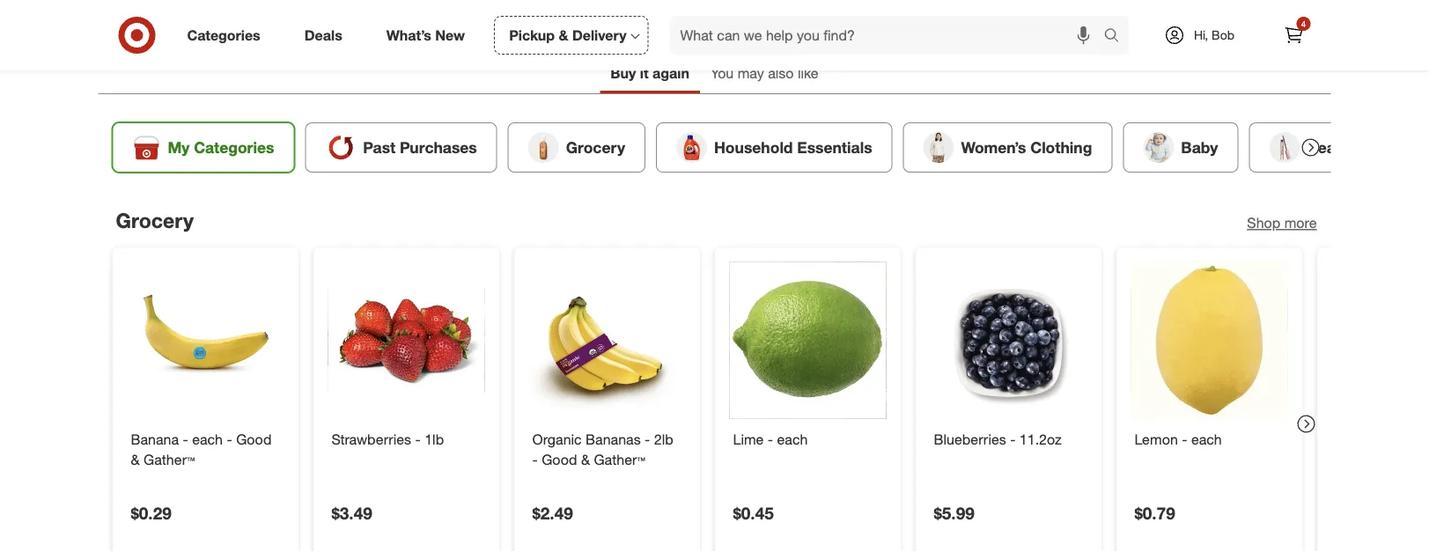 Task type: describe. For each thing, give the bounding box(es) containing it.
my categories
[[168, 138, 274, 156]]

deals link
[[289, 16, 364, 55]]

pickup
[[509, 26, 555, 44]]

2lb
[[654, 431, 673, 448]]

beauty
[[1307, 138, 1359, 156]]

my categories button
[[112, 122, 294, 172]]

household essentials
[[714, 138, 872, 156]]

& inside 'link'
[[559, 26, 568, 44]]

past purchases button
[[305, 122, 497, 172]]

buy it again
[[611, 65, 689, 82]]

past
[[363, 138, 395, 156]]

it
[[640, 65, 649, 82]]

$2.49
[[532, 503, 573, 524]]

purchases
[[400, 138, 477, 156]]

gather™ inside banana - each - good & gather™
[[144, 451, 195, 468]]

what's new link
[[371, 16, 487, 55]]

strawberries
[[332, 431, 411, 448]]

you may also like link
[[700, 56, 829, 93]]

shop more button
[[1247, 213, 1317, 233]]

4
[[1301, 18, 1306, 29]]

deals
[[304, 26, 342, 44]]

blueberries - 11.2oz link
[[934, 429, 1084, 449]]

bananas
[[586, 431, 641, 448]]

lime
[[733, 431, 764, 448]]

banana
[[131, 431, 179, 448]]

hi,
[[1194, 27, 1208, 43]]

lime - each link
[[733, 429, 883, 449]]

11.2oz
[[1020, 431, 1062, 448]]

What can we help you find? suggestions appear below search field
[[670, 16, 1108, 55]]

baby
[[1181, 138, 1218, 156]]

each for $0.79
[[1191, 431, 1222, 448]]

shop
[[1247, 214, 1281, 231]]

search button
[[1096, 16, 1138, 58]]

beauty button
[[1249, 122, 1379, 172]]

like
[[798, 65, 819, 82]]

my
[[168, 138, 190, 156]]

organic bananas - 2lb - good & gather™
[[532, 431, 673, 468]]

what's new
[[386, 26, 465, 44]]

lime - each
[[733, 431, 808, 448]]

strawberries - 1lb
[[332, 431, 444, 448]]

also
[[768, 65, 794, 82]]

hi, bob
[[1194, 27, 1235, 43]]

gather™ inside organic bananas - 2lb - good & gather™
[[594, 451, 645, 468]]

search
[[1096, 28, 1138, 45]]

organic
[[532, 431, 582, 448]]

buy
[[611, 65, 636, 82]]

categories inside button
[[194, 138, 274, 156]]

blueberries
[[934, 431, 1006, 448]]

1lb
[[425, 431, 444, 448]]



Task type: locate. For each thing, give the bounding box(es) containing it.
$0.29
[[131, 503, 172, 524]]

household
[[714, 138, 793, 156]]

0 vertical spatial categories
[[187, 26, 260, 44]]

you
[[711, 65, 734, 82]]

2 gather™ from the left
[[594, 451, 645, 468]]

banana - each - good & gather™
[[131, 431, 272, 468]]

shop more
[[1247, 214, 1317, 231]]

grocery button
[[508, 122, 645, 172]]

grocery
[[566, 138, 625, 156], [116, 208, 194, 232]]

gather™
[[144, 451, 195, 468], [594, 451, 645, 468]]

1 each from the left
[[192, 431, 223, 448]]

1 horizontal spatial each
[[777, 431, 808, 448]]

gather™ down banana
[[144, 451, 195, 468]]

lime - each image
[[730, 262, 886, 419], [730, 262, 886, 419]]

each right "lemon"
[[1191, 431, 1222, 448]]

1 vertical spatial good
[[542, 451, 577, 468]]

again
[[653, 65, 689, 82]]

each right banana
[[192, 431, 223, 448]]

clothing
[[1030, 138, 1092, 156]]

2 horizontal spatial &
[[581, 451, 590, 468]]

$0.45
[[733, 503, 774, 524]]

women's
[[961, 138, 1026, 156]]

0 horizontal spatial gather™
[[144, 451, 195, 468]]

categories link
[[172, 16, 282, 55]]

bob
[[1212, 27, 1235, 43]]

banana - each - good & gather™ image
[[127, 262, 284, 419], [127, 262, 284, 419]]

new
[[435, 26, 465, 44]]

delivery
[[572, 26, 627, 44]]

0 horizontal spatial grocery
[[116, 208, 194, 232]]

lemon
[[1135, 431, 1178, 448]]

grocery inside button
[[566, 138, 625, 156]]

each right 'lime'
[[777, 431, 808, 448]]

blueberries - 11.2oz
[[934, 431, 1062, 448]]

1 vertical spatial grocery
[[116, 208, 194, 232]]

&
[[559, 26, 568, 44], [131, 451, 140, 468], [581, 451, 590, 468]]

2 horizontal spatial each
[[1191, 431, 1222, 448]]

-
[[183, 431, 188, 448], [227, 431, 232, 448], [415, 431, 421, 448], [645, 431, 650, 448], [768, 431, 773, 448], [1010, 431, 1016, 448], [1182, 431, 1187, 448], [532, 451, 538, 468]]

banana - each - good & gather™ link
[[131, 429, 280, 470]]

women's clothing button
[[903, 122, 1112, 172]]

household essentials button
[[656, 122, 893, 172]]

2 each from the left
[[777, 431, 808, 448]]

grocery down my
[[116, 208, 194, 232]]

good
[[236, 431, 272, 448], [542, 451, 577, 468]]

$5.99
[[934, 503, 975, 524]]

each inside banana - each - good & gather™
[[192, 431, 223, 448]]

0 vertical spatial good
[[236, 431, 272, 448]]

3 each from the left
[[1191, 431, 1222, 448]]

may
[[738, 65, 764, 82]]

1 horizontal spatial gather™
[[594, 451, 645, 468]]

& right "pickup" on the top left of the page
[[559, 26, 568, 44]]

grocery down buy
[[566, 138, 625, 156]]

organic bananas - 2lb - good & gather™ link
[[532, 429, 682, 470]]

what's
[[386, 26, 431, 44]]

1 horizontal spatial &
[[559, 26, 568, 44]]

0 vertical spatial grocery
[[566, 138, 625, 156]]

lemon - each link
[[1135, 429, 1284, 449]]

you may also like
[[711, 65, 819, 82]]

& down banana
[[131, 451, 140, 468]]

past purchases
[[363, 138, 477, 156]]

organic bananas - 2lb - good & gather™ image
[[529, 262, 686, 419], [529, 262, 686, 419]]

each for $0.29
[[192, 431, 223, 448]]

lemon - each image
[[1131, 262, 1288, 419], [1131, 262, 1288, 419]]

each for $0.45
[[777, 431, 808, 448]]

each
[[192, 431, 223, 448], [777, 431, 808, 448], [1191, 431, 1222, 448]]

& inside organic bananas - 2lb - good & gather™
[[581, 451, 590, 468]]

& down bananas
[[581, 451, 590, 468]]

good inside banana - each - good & gather™
[[236, 431, 272, 448]]

0 horizontal spatial good
[[236, 431, 272, 448]]

0 horizontal spatial &
[[131, 451, 140, 468]]

gather™ down bananas
[[594, 451, 645, 468]]

$3.49
[[332, 503, 372, 524]]

1 horizontal spatial grocery
[[566, 138, 625, 156]]

4 link
[[1275, 16, 1313, 55]]

strawberries - 1lb link
[[332, 429, 481, 449]]

1 gather™ from the left
[[144, 451, 195, 468]]

0 horizontal spatial each
[[192, 431, 223, 448]]

categories
[[187, 26, 260, 44], [194, 138, 274, 156]]

essentials
[[797, 138, 872, 156]]

1 vertical spatial categories
[[194, 138, 274, 156]]

$0.79
[[1135, 503, 1175, 524]]

pickup & delivery link
[[494, 16, 649, 55]]

strawberries - 1lb image
[[328, 262, 485, 419], [328, 262, 485, 419]]

women's clothing
[[961, 138, 1092, 156]]

more
[[1284, 214, 1317, 231]]

lemon - each
[[1135, 431, 1222, 448]]

& inside banana - each - good & gather™
[[131, 451, 140, 468]]

baby button
[[1123, 122, 1238, 172]]

1 horizontal spatial good
[[542, 451, 577, 468]]

good inside organic bananas - 2lb - good & gather™
[[542, 451, 577, 468]]

buy it again link
[[600, 56, 700, 93]]

pickup & delivery
[[509, 26, 627, 44]]

blueberries - 11.2oz image
[[930, 262, 1087, 419], [930, 262, 1087, 419]]



Task type: vqa. For each thing, say whether or not it's contained in the screenshot.
The South related to $17.19
no



